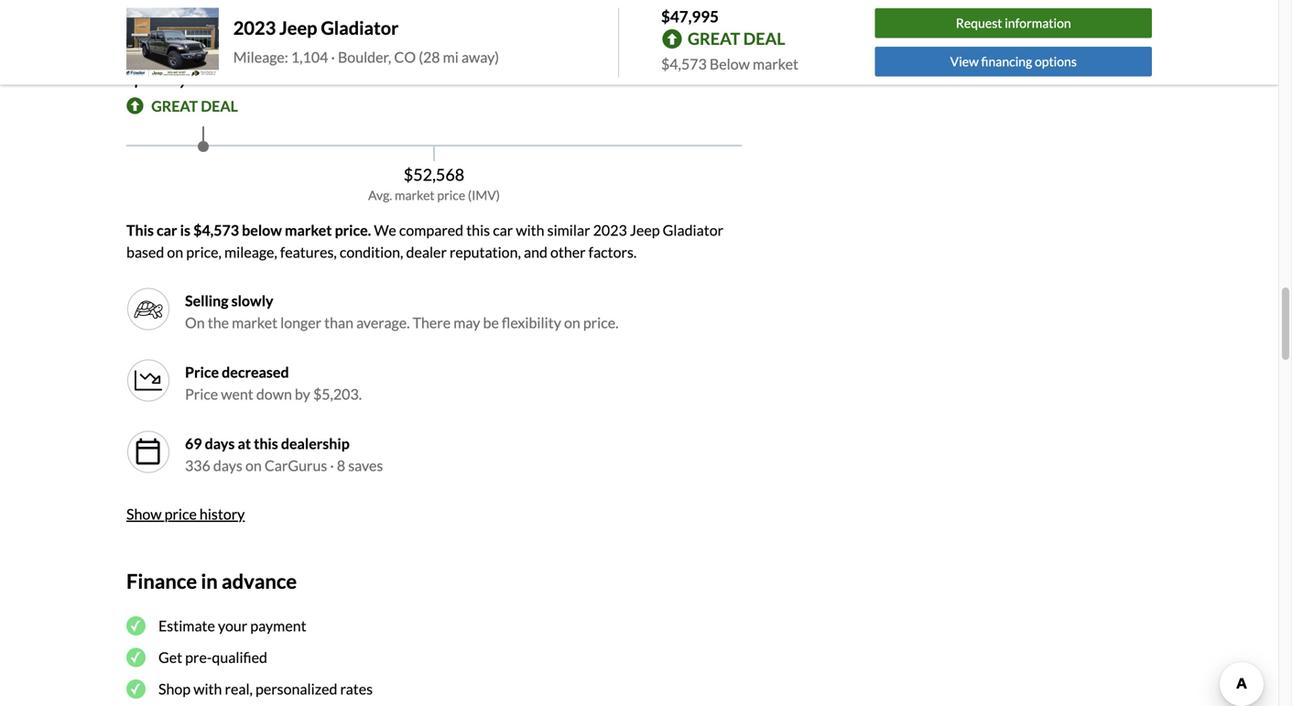 Task type: vqa. For each thing, say whether or not it's contained in the screenshot.
the left 2023
yes



Task type: describe. For each thing, give the bounding box(es) containing it.
below
[[710, 55, 750, 73]]

· inside 2023 jeep gladiator mileage: 1,104 · boulder, co (28 mi away)
[[331, 48, 335, 66]]

$5,203.
[[313, 385, 362, 403]]

this
[[126, 221, 154, 239]]

than
[[324, 313, 353, 331]]

$47,995 for $4,573
[[661, 7, 719, 26]]

we
[[374, 221, 396, 239]]

show price history
[[126, 505, 245, 523]]

price inside $52,568 avg. market price (imv)
[[437, 187, 465, 203]]

0 horizontal spatial $4,573
[[193, 221, 239, 239]]

$52,568 avg. market price (imv)
[[368, 164, 500, 203]]

market inside $52,568 avg. market price (imv)
[[395, 187, 435, 203]]

payment
[[250, 617, 306, 635]]

this inside 69 days at this dealership 336 days on cargurus · 8 saves
[[254, 434, 278, 452]]

jeep inside 2023 jeep gladiator mileage: 1,104 · boulder, co (28 mi away)
[[279, 17, 317, 39]]

co
[[394, 48, 416, 66]]

we compared this car with similar 2023 jeep gladiator based on price, mileage, features, condition, dealer reputation, and other factors.
[[126, 221, 723, 261]]

selling slowly on the market longer than average. there may be flexibility on price.
[[185, 291, 619, 331]]

(28
[[419, 48, 440, 66]]

0 horizontal spatial with
[[193, 680, 222, 698]]

real,
[[225, 680, 253, 698]]

on
[[185, 313, 205, 331]]

financing
[[981, 54, 1032, 69]]

longer
[[280, 313, 321, 331]]

finance
[[126, 569, 197, 593]]

on inside 69 days at this dealership 336 days on cargurus · 8 saves
[[245, 456, 262, 474]]

request
[[956, 15, 1002, 31]]

qualified
[[212, 648, 267, 666]]

saves
[[348, 456, 383, 474]]

similar
[[547, 221, 590, 239]]

below
[[242, 221, 282, 239]]

may
[[453, 313, 480, 331]]

estimate
[[158, 617, 215, 635]]

1 vertical spatial days
[[213, 456, 243, 474]]

at
[[238, 434, 251, 452]]

2023 inside 2023 jeep gladiator mileage: 1,104 · boulder, co (28 mi away)
[[233, 17, 276, 39]]

finance in advance
[[126, 569, 297, 593]]

there
[[413, 313, 451, 331]]

2 price from the top
[[185, 385, 218, 403]]

rates
[[340, 680, 373, 698]]

and
[[524, 243, 548, 261]]

on inside selling slowly on the market longer than average. there may be flexibility on price.
[[564, 313, 580, 331]]

the
[[208, 313, 229, 331]]

2023 jeep gladiator image
[[126, 8, 219, 77]]

view financing options button
[[875, 47, 1152, 76]]

factors.
[[589, 243, 637, 261]]

away)
[[462, 48, 499, 66]]

show
[[126, 505, 162, 523]]

average.
[[356, 313, 410, 331]]

your
[[218, 617, 247, 635]]

with inside we compared this car with similar 2023 jeep gladiator based on price, mileage, features, condition, dealer reputation, and other factors.
[[516, 221, 544, 239]]

price,
[[186, 243, 222, 261]]

(imv)
[[468, 187, 500, 203]]

features,
[[280, 243, 337, 261]]

0 horizontal spatial price
[[164, 505, 197, 523]]

dealership
[[281, 434, 350, 452]]

slowly
[[231, 291, 273, 309]]

other
[[550, 243, 586, 261]]

· inside 69 days at this dealership 336 days on cargurus · 8 saves
[[330, 456, 334, 474]]

condition,
[[340, 243, 403, 261]]

personalized
[[256, 680, 337, 698]]

request information
[[956, 15, 1071, 31]]

be
[[483, 313, 499, 331]]

great deal image
[[126, 97, 144, 115]]

mi
[[443, 48, 459, 66]]



Task type: locate. For each thing, give the bounding box(es) containing it.
0 vertical spatial days
[[205, 434, 235, 452]]

0 vertical spatial price
[[437, 187, 465, 203]]

jeep up 1,104
[[279, 17, 317, 39]]

1 horizontal spatial $47,995
[[661, 7, 719, 26]]

1 vertical spatial $4,573
[[193, 221, 239, 239]]

days
[[205, 434, 235, 452], [213, 456, 243, 474]]

cargurus
[[264, 456, 327, 474]]

1 horizontal spatial price
[[437, 187, 465, 203]]

days left at
[[205, 434, 235, 452]]

mileage,
[[224, 243, 277, 261]]

$4,573
[[661, 55, 707, 73], [193, 221, 239, 239]]

price down on
[[185, 363, 219, 381]]

gladiator inside 2023 jeep gladiator mileage: 1,104 · boulder, co (28 mi away)
[[321, 17, 399, 39]]

1 vertical spatial 2023
[[593, 221, 627, 239]]

1,104
[[291, 48, 328, 66]]

price
[[185, 363, 219, 381], [185, 385, 218, 403]]

2023 jeep gladiator mileage: 1,104 · boulder, co (28 mi away)
[[233, 17, 499, 66]]

336
[[185, 456, 210, 474]]

$52,568
[[404, 164, 464, 184]]

price. right flexibility
[[583, 313, 619, 331]]

estimate your payment
[[158, 617, 306, 635]]

69 days at this dealership image
[[126, 430, 170, 474]]

this inside we compared this car with similar 2023 jeep gladiator based on price, mileage, features, condition, dealer reputation, and other factors.
[[466, 221, 490, 239]]

with
[[516, 221, 544, 239], [193, 680, 222, 698]]

selling slowly image
[[126, 287, 170, 331], [134, 294, 163, 323]]

2023 up the factors.
[[593, 221, 627, 239]]

decreased
[[222, 363, 289, 381]]

shop with real, personalized rates
[[158, 680, 373, 698]]

car left is
[[157, 221, 177, 239]]

based
[[126, 243, 164, 261]]

$4,573 down great
[[661, 55, 707, 73]]

$47,995
[[661, 7, 719, 26], [128, 55, 236, 90]]

69 days at this dealership 336 days on cargurus · 8 saves
[[185, 434, 383, 474]]

request information button
[[875, 8, 1152, 38]]

0 horizontal spatial car
[[157, 221, 177, 239]]

0 vertical spatial with
[[516, 221, 544, 239]]

69 days at this dealership image
[[134, 437, 163, 466]]

1 price from the top
[[185, 363, 219, 381]]

price
[[437, 187, 465, 203], [164, 505, 197, 523]]

1 vertical spatial price.
[[583, 313, 619, 331]]

2023 inside we compared this car with similar 2023 jeep gladiator based on price, mileage, features, condition, dealer reputation, and other factors.
[[593, 221, 627, 239]]

deal
[[201, 97, 238, 115]]

reputation,
[[450, 243, 521, 261]]

market down slowly
[[232, 313, 278, 331]]

0 vertical spatial $4,573
[[661, 55, 707, 73]]

1 vertical spatial price
[[185, 385, 218, 403]]

2 car from the left
[[493, 221, 513, 239]]

view financing options
[[950, 54, 1077, 69]]

0 horizontal spatial this
[[254, 434, 278, 452]]

$4,573 up price,
[[193, 221, 239, 239]]

boulder,
[[338, 48, 391, 66]]

1 vertical spatial $47,995
[[128, 55, 236, 90]]

history
[[200, 505, 245, 523]]

0 vertical spatial on
[[167, 243, 183, 261]]

price decreased image
[[126, 358, 170, 402], [134, 366, 163, 395]]

2023
[[233, 17, 276, 39], [593, 221, 627, 239]]

down
[[256, 385, 292, 403]]

2023 up the mileage:
[[233, 17, 276, 39]]

car inside we compared this car with similar 2023 jeep gladiator based on price, mileage, features, condition, dealer reputation, and other factors.
[[493, 221, 513, 239]]

0 horizontal spatial jeep
[[279, 17, 317, 39]]

dealer
[[406, 243, 447, 261]]

2 vertical spatial on
[[245, 456, 262, 474]]

gladiator inside we compared this car with similar 2023 jeep gladiator based on price, mileage, features, condition, dealer reputation, and other factors.
[[663, 221, 723, 239]]

on inside we compared this car with similar 2023 jeep gladiator based on price, mileage, features, condition, dealer reputation, and other factors.
[[167, 243, 183, 261]]

mileage:
[[233, 48, 288, 66]]

deal
[[743, 29, 785, 49]]

price. inside selling slowly on the market longer than average. there may be flexibility on price.
[[583, 313, 619, 331]]

0 horizontal spatial price.
[[335, 221, 371, 239]]

1 vertical spatial gladiator
[[663, 221, 723, 239]]

0 vertical spatial price
[[185, 363, 219, 381]]

0 vertical spatial this
[[466, 221, 490, 239]]

jeep
[[279, 17, 317, 39], [630, 221, 660, 239]]

avg.
[[368, 187, 392, 203]]

0 vertical spatial 2023
[[233, 17, 276, 39]]

0 horizontal spatial gladiator
[[321, 17, 399, 39]]

0 vertical spatial $47,995
[[661, 7, 719, 26]]

shop
[[158, 680, 191, 698]]

days down at
[[213, 456, 243, 474]]

great deal
[[151, 97, 238, 115]]

get pre-qualified
[[158, 648, 267, 666]]

on down at
[[245, 456, 262, 474]]

gladiator
[[321, 17, 399, 39], [663, 221, 723, 239]]

options
[[1035, 54, 1077, 69]]

pre-
[[185, 648, 212, 666]]

0 horizontal spatial 2023
[[233, 17, 276, 39]]

great deal
[[688, 29, 785, 49]]

1 vertical spatial ·
[[330, 456, 334, 474]]

0 vertical spatial gladiator
[[321, 17, 399, 39]]

1 vertical spatial jeep
[[630, 221, 660, 239]]

view
[[950, 54, 979, 69]]

jeep inside we compared this car with similar 2023 jeep gladiator based on price, mileage, features, condition, dealer reputation, and other factors.
[[630, 221, 660, 239]]

price. up condition,
[[335, 221, 371, 239]]

$4,573 below market
[[661, 55, 798, 73]]

pricing
[[126, 3, 190, 27]]

price left 'went'
[[185, 385, 218, 403]]

is
[[180, 221, 190, 239]]

0 horizontal spatial on
[[167, 243, 183, 261]]

went
[[221, 385, 253, 403]]

2 horizontal spatial on
[[564, 313, 580, 331]]

0 vertical spatial ·
[[331, 48, 335, 66]]

0 vertical spatial price.
[[335, 221, 371, 239]]

on right flexibility
[[564, 313, 580, 331]]

0 vertical spatial jeep
[[279, 17, 317, 39]]

1 horizontal spatial gladiator
[[663, 221, 723, 239]]

1 vertical spatial price
[[164, 505, 197, 523]]

with up and
[[516, 221, 544, 239]]

car up the 'reputation,'
[[493, 221, 513, 239]]

by
[[295, 385, 310, 403]]

8
[[337, 456, 345, 474]]

selling
[[185, 291, 228, 309]]

this
[[466, 221, 490, 239], [254, 434, 278, 452]]

1 horizontal spatial price.
[[583, 313, 619, 331]]

1 horizontal spatial this
[[466, 221, 490, 239]]

1 car from the left
[[157, 221, 177, 239]]

market
[[753, 55, 798, 73], [395, 187, 435, 203], [285, 221, 332, 239], [232, 313, 278, 331]]

$47,995 for great deal
[[128, 55, 236, 90]]

advance
[[222, 569, 297, 593]]

great
[[151, 97, 198, 115]]

car
[[157, 221, 177, 239], [493, 221, 513, 239]]

0 horizontal spatial $47,995
[[128, 55, 236, 90]]

69
[[185, 434, 202, 452]]

market up features,
[[285, 221, 332, 239]]

price down $52,568
[[437, 187, 465, 203]]

market down 'deal'
[[753, 55, 798, 73]]

get
[[158, 648, 182, 666]]

this up the 'reputation,'
[[466, 221, 490, 239]]

market inside selling slowly on the market longer than average. there may be flexibility on price.
[[232, 313, 278, 331]]

1 vertical spatial on
[[564, 313, 580, 331]]

price.
[[335, 221, 371, 239], [583, 313, 619, 331]]

flexibility
[[502, 313, 561, 331]]

information
[[1005, 15, 1071, 31]]

on down is
[[167, 243, 183, 261]]

with left real,
[[193, 680, 222, 698]]

1 vertical spatial this
[[254, 434, 278, 452]]

· right 1,104
[[331, 48, 335, 66]]

in
[[201, 569, 218, 593]]

·
[[331, 48, 335, 66], [330, 456, 334, 474]]

this right at
[[254, 434, 278, 452]]

· left 8
[[330, 456, 334, 474]]

this car is $4,573 below market price.
[[126, 221, 371, 239]]

market down $52,568
[[395, 187, 435, 203]]

1 horizontal spatial with
[[516, 221, 544, 239]]

1 horizontal spatial $4,573
[[661, 55, 707, 73]]

jeep up the factors.
[[630, 221, 660, 239]]

compared
[[399, 221, 463, 239]]

1 vertical spatial with
[[193, 680, 222, 698]]

on
[[167, 243, 183, 261], [564, 313, 580, 331], [245, 456, 262, 474]]

show price history link
[[126, 505, 245, 523]]

price decreased price went down by $5,203.
[[185, 363, 362, 403]]

great
[[688, 29, 740, 49]]

1 horizontal spatial 2023
[[593, 221, 627, 239]]

price right show
[[164, 505, 197, 523]]

1 horizontal spatial on
[[245, 456, 262, 474]]

1 horizontal spatial jeep
[[630, 221, 660, 239]]

1 horizontal spatial car
[[493, 221, 513, 239]]



